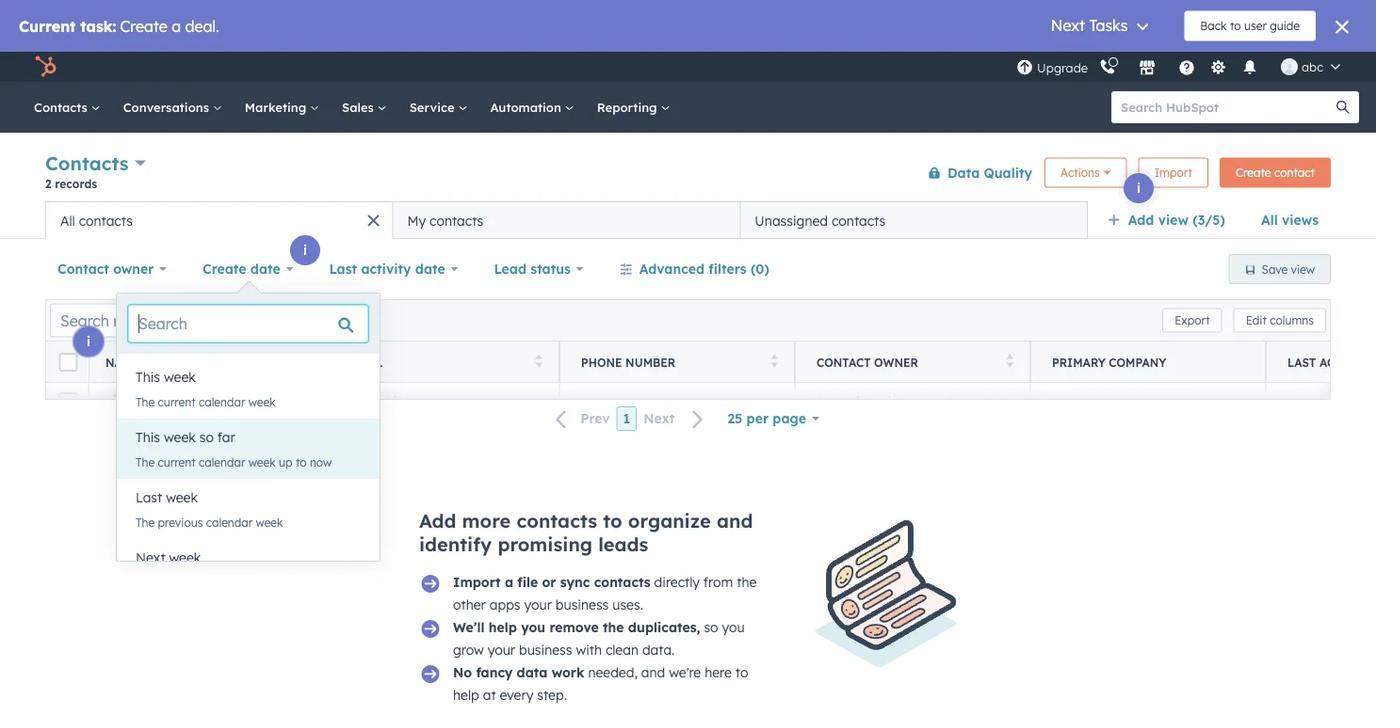 Task type: vqa. For each thing, say whether or not it's contained in the screenshot.
an to the left
no



Task type: locate. For each thing, give the bounding box(es) containing it.
week
[[164, 369, 196, 386], [248, 395, 276, 409], [164, 429, 196, 446], [248, 455, 276, 470], [166, 490, 198, 506], [256, 516, 283, 530], [169, 550, 201, 567]]

1 vertical spatial so
[[704, 620, 718, 636]]

add more contacts to organize and identify promising leads
[[419, 510, 753, 557]]

2 horizontal spatial i
[[1137, 180, 1141, 196]]

i button
[[1124, 173, 1154, 203], [290, 235, 320, 266], [73, 327, 104, 357]]

1 vertical spatial last
[[1287, 356, 1316, 370]]

add inside add more contacts to organize and identify promising leads
[[419, 510, 456, 533]]

0 horizontal spatial the
[[603, 620, 624, 636]]

import for import a file or sync contacts
[[453, 575, 501, 591]]

1 vertical spatial owner
[[874, 356, 918, 370]]

calendar down the far
[[199, 455, 245, 470]]

0 vertical spatial i
[[1137, 180, 1141, 196]]

1 vertical spatial add
[[419, 510, 456, 533]]

create down 'all contacts' button
[[203, 261, 246, 277]]

i
[[1137, 180, 1141, 196], [303, 242, 307, 259], [87, 333, 90, 350]]

0 vertical spatial this
[[136, 369, 160, 386]]

previous
[[158, 516, 203, 530]]

this
[[136, 369, 160, 386], [136, 429, 160, 446]]

1 horizontal spatial --
[[1053, 394, 1064, 410]]

create for create date
[[203, 261, 246, 277]]

1 horizontal spatial view
[[1291, 262, 1315, 276]]

view
[[1158, 212, 1189, 228], [1291, 262, 1315, 276]]

4 press to sort. element from the left
[[1006, 355, 1013, 371]]

2 you from the left
[[722, 620, 745, 636]]

view inside button
[[1291, 262, 1315, 276]]

contacts for unassigned contacts
[[832, 212, 886, 229]]

0 horizontal spatial contact
[[57, 261, 109, 277]]

5 - from the left
[[1289, 394, 1294, 410]]

to inside needed, and we're here to help at every step.
[[735, 665, 748, 681]]

2 press to sort. image from the left
[[771, 355, 778, 368]]

-- down last activity
[[1289, 394, 1299, 410]]

now
[[310, 455, 332, 470]]

0 vertical spatial create
[[1236, 166, 1271, 180]]

step.
[[537, 688, 567, 704]]

press to sort. element up contact) on the left bottom of page
[[300, 355, 307, 371]]

2 current from the top
[[158, 455, 196, 470]]

calendar for this week
[[199, 395, 245, 409]]

last activity date button
[[317, 251, 470, 288]]

the right from at the right of the page
[[737, 575, 757, 591]]

0 vertical spatial i button
[[1124, 173, 1154, 203]]

0 vertical spatial last
[[329, 261, 357, 277]]

last down columns
[[1287, 356, 1316, 370]]

contact
[[57, 261, 109, 277], [817, 356, 871, 370]]

0 vertical spatial current
[[158, 395, 196, 409]]

current inside the this week so far the current calendar week up to now
[[158, 455, 196, 470]]

current up last week the previous calendar week
[[158, 455, 196, 470]]

and inside add more contacts to organize and identify promising leads
[[717, 510, 753, 533]]

contacts down hubspot "link"
[[34, 99, 91, 115]]

week down previous
[[169, 550, 201, 567]]

import up other
[[453, 575, 501, 591]]

directly
[[654, 575, 700, 591]]

2 vertical spatial i button
[[73, 327, 104, 357]]

view left (3/5)
[[1158, 212, 1189, 228]]

help
[[489, 620, 517, 636], [453, 688, 479, 704]]

all for all contacts
[[60, 212, 75, 229]]

reporting
[[597, 99, 661, 115]]

0 horizontal spatial add
[[419, 510, 456, 533]]

contact)
[[304, 394, 360, 410]]

abc button
[[1270, 52, 1352, 82]]

all down 2 records
[[60, 212, 75, 229]]

contact owner down all contacts
[[57, 261, 154, 277]]

settings image
[[1210, 60, 1227, 77]]

create contact
[[1236, 166, 1315, 180]]

Search name, phone, email addresses, or company search field
[[50, 304, 272, 338]]

1 vertical spatial create
[[203, 261, 246, 277]]

contacts inside contacts popup button
[[45, 152, 129, 175]]

press to sort. image up contact) on the left bottom of page
[[300, 355, 307, 368]]

week up this week so far button
[[248, 395, 276, 409]]

1 vertical spatial business
[[519, 642, 572, 659]]

primary
[[1052, 356, 1105, 370]]

2 press to sort. image from the left
[[1006, 355, 1013, 368]]

business inside the so you grow your business with clean data.
[[519, 642, 572, 659]]

contacts up records
[[45, 152, 129, 175]]

1 vertical spatial view
[[1291, 262, 1315, 276]]

1 horizontal spatial last
[[329, 261, 357, 277]]

activity
[[1319, 356, 1376, 370]]

1 horizontal spatial so
[[704, 620, 718, 636]]

0 horizontal spatial i button
[[73, 327, 104, 357]]

unassigned
[[755, 212, 828, 229], [818, 394, 891, 410]]

2 -- from the left
[[1053, 394, 1064, 410]]

1 horizontal spatial to
[[603, 510, 622, 533]]

all inside button
[[60, 212, 75, 229]]

next inside next week button
[[136, 550, 165, 567]]

so left the far
[[199, 429, 214, 446]]

--
[[583, 394, 593, 410], [1053, 394, 1064, 410], [1289, 394, 1299, 410]]

contacts for my contacts
[[430, 212, 483, 229]]

create
[[1236, 166, 1271, 180], [203, 261, 246, 277]]

2 press to sort. element from the left
[[535, 355, 542, 371]]

notifications button
[[1234, 52, 1266, 82]]

brian halligan (sample contact)
[[146, 394, 360, 410]]

press to sort. element left phone at the left of page
[[535, 355, 542, 371]]

i button right create date
[[290, 235, 320, 266]]

1 vertical spatial next
[[136, 550, 165, 567]]

marketing link
[[233, 82, 331, 133]]

1 vertical spatial i button
[[290, 235, 320, 266]]

help down no
[[453, 688, 479, 704]]

0 horizontal spatial import
[[453, 575, 501, 591]]

press to sort. image
[[535, 355, 542, 368], [1006, 355, 1013, 368]]

0 horizontal spatial date
[[250, 261, 280, 277]]

0 horizontal spatial press to sort. image
[[535, 355, 542, 368]]

1 vertical spatial help
[[453, 688, 479, 704]]

0 horizontal spatial owner
[[113, 261, 154, 277]]

last week button
[[117, 479, 380, 517]]

business up the we'll help you remove the duplicates,
[[556, 597, 609, 614]]

add view (3/5)
[[1128, 212, 1225, 228]]

2 vertical spatial calendar
[[206, 516, 253, 530]]

0 vertical spatial so
[[199, 429, 214, 446]]

next week button
[[117, 540, 380, 577]]

last inside last week the previous calendar week
[[136, 490, 162, 506]]

the up the clean
[[603, 620, 624, 636]]

1 vertical spatial current
[[158, 455, 196, 470]]

all for all views
[[1261, 212, 1278, 228]]

press to sort. image
[[300, 355, 307, 368], [771, 355, 778, 368]]

last week the previous calendar week
[[136, 490, 283, 530]]

1 horizontal spatial import
[[1154, 166, 1192, 180]]

0 vertical spatial view
[[1158, 212, 1189, 228]]

fancy
[[476, 665, 513, 681]]

0 horizontal spatial your
[[488, 642, 515, 659]]

add inside popup button
[[1128, 212, 1154, 228]]

to right up on the left of the page
[[296, 455, 307, 470]]

this inside the this week so far the current calendar week up to now
[[136, 429, 160, 446]]

0 vertical spatial unassigned
[[755, 212, 828, 229]]

brian
[[146, 394, 181, 410]]

3 -- from the left
[[1289, 394, 1299, 410]]

1 vertical spatial calendar
[[199, 455, 245, 470]]

1 - from the left
[[583, 394, 588, 410]]

0 horizontal spatial press to sort. image
[[300, 355, 307, 368]]

data quality button
[[915, 154, 1033, 192]]

save
[[1262, 262, 1288, 276]]

date
[[250, 261, 280, 277], [415, 261, 445, 277]]

your up fancy in the left bottom of the page
[[488, 642, 515, 659]]

data.
[[642, 642, 675, 659]]

calendar up next week button
[[206, 516, 253, 530]]

2 horizontal spatial --
[[1289, 394, 1299, 410]]

actions button
[[1045, 158, 1127, 188]]

here
[[705, 665, 732, 681]]

you down from at the right of the page
[[722, 620, 745, 636]]

press to sort. image for email
[[535, 355, 542, 368]]

1 vertical spatial to
[[603, 510, 622, 533]]

Search HubSpot search field
[[1111, 91, 1342, 123]]

next right 1 button
[[643, 411, 675, 427]]

prev button
[[545, 407, 617, 432]]

1 horizontal spatial all
[[1261, 212, 1278, 228]]

0 horizontal spatial and
[[641, 665, 665, 681]]

week down brian
[[164, 429, 196, 446]]

1 horizontal spatial add
[[1128, 212, 1154, 228]]

help down apps
[[489, 620, 517, 636]]

week up next week button
[[256, 516, 283, 530]]

0 vertical spatial owner
[[113, 261, 154, 277]]

0 horizontal spatial so
[[199, 429, 214, 446]]

create inside create contact button
[[1236, 166, 1271, 180]]

add
[[1128, 212, 1154, 228], [419, 510, 456, 533]]

we'll
[[453, 620, 485, 636]]

(sample
[[245, 394, 300, 410]]

unassigned for unassigned contacts
[[755, 212, 828, 229]]

1 press to sort. image from the left
[[535, 355, 542, 368]]

1 horizontal spatial i
[[303, 242, 307, 259]]

2 all from the left
[[60, 212, 75, 229]]

press to sort. element left primary
[[1006, 355, 1013, 371]]

i down contact owner popup button
[[87, 333, 90, 350]]

1 horizontal spatial the
[[737, 575, 757, 591]]

owner up unassigned button
[[874, 356, 918, 370]]

1 horizontal spatial date
[[415, 261, 445, 277]]

hubspot image
[[34, 56, 57, 78]]

0 horizontal spatial contact owner
[[57, 261, 154, 277]]

the down "name"
[[136, 395, 155, 409]]

1 vertical spatial unassigned
[[818, 394, 891, 410]]

i button up add view (3/5)
[[1124, 173, 1154, 203]]

and down data.
[[641, 665, 665, 681]]

0 vertical spatial contact owner
[[57, 261, 154, 277]]

your down file
[[524, 597, 552, 614]]

0 horizontal spatial next
[[136, 550, 165, 567]]

current
[[158, 395, 196, 409], [158, 455, 196, 470]]

lead status button
[[482, 251, 596, 288]]

current down the next
[[158, 395, 196, 409]]

1 horizontal spatial press to sort. image
[[1006, 355, 1013, 368]]

1 horizontal spatial contact owner
[[817, 356, 918, 370]]

contact up unassigned button
[[817, 356, 871, 370]]

0 vertical spatial business
[[556, 597, 609, 614]]

0 horizontal spatial view
[[1158, 212, 1189, 228]]

1 vertical spatial this
[[136, 429, 160, 446]]

1 horizontal spatial your
[[524, 597, 552, 614]]

owner inside popup button
[[113, 261, 154, 277]]

calendar inside this week the current calendar week
[[199, 395, 245, 409]]

this week so far the current calendar week up to now
[[136, 429, 332, 470]]

the left previous
[[136, 516, 155, 530]]

contacts inside 'all contacts' button
[[79, 212, 133, 229]]

so inside the this week so far the current calendar week up to now
[[199, 429, 214, 446]]

company
[[1109, 356, 1166, 370]]

contact owner up unassigned button
[[817, 356, 918, 370]]

calendar
[[199, 395, 245, 409], [199, 455, 245, 470], [206, 516, 253, 530]]

0 vertical spatial next
[[643, 411, 675, 427]]

unassigned contacts
[[755, 212, 886, 229]]

contacts inside unassigned contacts button
[[832, 212, 886, 229]]

2 date from the left
[[415, 261, 445, 277]]

0 horizontal spatial help
[[453, 688, 479, 704]]

0 horizontal spatial you
[[521, 620, 545, 636]]

business up "data"
[[519, 642, 572, 659]]

1 this from the top
[[136, 369, 160, 386]]

you
[[521, 620, 545, 636], [722, 620, 745, 636]]

1 horizontal spatial next
[[643, 411, 675, 427]]

0 vertical spatial contacts
[[34, 99, 91, 115]]

lead
[[494, 261, 526, 277]]

1 vertical spatial import
[[453, 575, 501, 591]]

save view button
[[1229, 254, 1331, 284]]

sales
[[342, 99, 377, 115]]

far
[[217, 429, 235, 446]]

so
[[199, 429, 214, 446], [704, 620, 718, 636]]

0 vertical spatial help
[[489, 620, 517, 636]]

and up from at the right of the page
[[717, 510, 753, 533]]

0 horizontal spatial --
[[583, 394, 593, 410]]

i button left "name"
[[73, 327, 104, 357]]

create left contact
[[1236, 166, 1271, 180]]

calendar for last week
[[206, 516, 253, 530]]

contact inside popup button
[[57, 261, 109, 277]]

press to sort. element up 25 per page popup button
[[771, 355, 778, 371]]

6 - from the left
[[1294, 394, 1299, 410]]

contact
[[1274, 166, 1315, 180]]

1 vertical spatial contact
[[817, 356, 871, 370]]

0 vertical spatial import
[[1154, 166, 1192, 180]]

1 horizontal spatial press to sort. image
[[771, 355, 778, 368]]

2 horizontal spatial i button
[[1124, 173, 1154, 203]]

import up add view (3/5)
[[1154, 166, 1192, 180]]

0 vertical spatial contact
[[57, 261, 109, 277]]

-- up prev
[[583, 394, 593, 410]]

1 -- from the left
[[583, 394, 593, 410]]

bh@hubspot.com
[[347, 394, 461, 410]]

this up brian
[[136, 369, 160, 386]]

view for save
[[1291, 262, 1315, 276]]

help inside needed, and we're here to help at every step.
[[453, 688, 479, 704]]

calendar inside last week the previous calendar week
[[206, 516, 253, 530]]

date right activity
[[415, 261, 445, 277]]

0 vertical spatial and
[[717, 510, 753, 533]]

1 horizontal spatial and
[[717, 510, 753, 533]]

create date
[[203, 261, 280, 277]]

last inside popup button
[[329, 261, 357, 277]]

contact down all contacts
[[57, 261, 109, 277]]

calling icon image
[[1099, 59, 1116, 76]]

quality
[[984, 164, 1032, 181]]

next inside "button"
[[643, 411, 675, 427]]

1 vertical spatial and
[[641, 665, 665, 681]]

from
[[703, 575, 733, 591]]

add for add view (3/5)
[[1128, 212, 1154, 228]]

to right here
[[735, 665, 748, 681]]

25
[[727, 411, 742, 427]]

last up previous
[[136, 490, 162, 506]]

1
[[623, 411, 630, 427]]

owner
[[113, 261, 154, 277], [874, 356, 918, 370]]

0 vertical spatial your
[[524, 597, 552, 614]]

this for this week
[[136, 369, 160, 386]]

bh@hubspot.com link
[[347, 394, 461, 410]]

2 the from the top
[[136, 395, 155, 409]]

calendar up the far
[[199, 395, 245, 409]]

1 vertical spatial your
[[488, 642, 515, 659]]

the down brian
[[136, 455, 155, 470]]

duplicates,
[[628, 620, 700, 636]]

you left remove at the left bottom of the page
[[521, 620, 545, 636]]

organize
[[628, 510, 711, 533]]

week up brian
[[164, 369, 196, 386]]

last for last activity 
[[1287, 356, 1316, 370]]

1 the from the top
[[136, 335, 155, 349]]

1 horizontal spatial create
[[1236, 166, 1271, 180]]

all left views
[[1261, 212, 1278, 228]]

so up here
[[704, 620, 718, 636]]

data quality
[[947, 164, 1032, 181]]

view right save
[[1291, 262, 1315, 276]]

the left the next
[[136, 335, 155, 349]]

1 press to sort. image from the left
[[300, 355, 307, 368]]

this for this week so far
[[136, 429, 160, 446]]

primary company column header
[[1030, 342, 1267, 383]]

2 horizontal spatial to
[[735, 665, 748, 681]]

2 this from the top
[[136, 429, 160, 446]]

press to sort. element for contact owner
[[1006, 355, 1013, 371]]

i up "add view (3/5)" popup button
[[1137, 180, 1141, 196]]

identify
[[419, 533, 492, 557]]

3 the from the top
[[136, 455, 155, 470]]

last activity date
[[329, 261, 445, 277]]

3 press to sort. element from the left
[[771, 355, 778, 371]]

press to sort. image left phone at the left of page
[[535, 355, 542, 368]]

or
[[542, 575, 556, 591]]

add view (3/5) button
[[1095, 202, 1249, 239]]

this inside this week the current calendar week
[[136, 369, 160, 386]]

0 horizontal spatial create
[[203, 261, 246, 277]]

4 the from the top
[[136, 516, 155, 530]]

date inside the create date popup button
[[250, 261, 280, 277]]

contacts
[[79, 212, 133, 229], [430, 212, 483, 229], [832, 212, 886, 229], [516, 510, 597, 533], [594, 575, 651, 591]]

1 horizontal spatial you
[[722, 620, 745, 636]]

-- down primary
[[1053, 394, 1064, 410]]

0 vertical spatial the
[[737, 575, 757, 591]]

week up previous
[[166, 490, 198, 506]]

1 current from the top
[[158, 395, 196, 409]]

2 horizontal spatial last
[[1287, 356, 1316, 370]]

contact owner inside contact owner popup button
[[57, 261, 154, 277]]

1 press to sort. element from the left
[[300, 355, 307, 371]]

add left more
[[419, 510, 456, 533]]

2 vertical spatial last
[[136, 490, 162, 506]]

0 horizontal spatial i
[[87, 333, 90, 350]]

import inside button
[[1154, 166, 1192, 180]]

view inside popup button
[[1158, 212, 1189, 228]]

import
[[1154, 166, 1192, 180], [453, 575, 501, 591]]

the inside directly from the other apps your business uses.
[[737, 575, 757, 591]]

brian halligan (sample contact) link
[[146, 394, 360, 410]]

owner up search name, phone, email addresses, or company search box
[[113, 261, 154, 277]]

1 all from the left
[[1261, 212, 1278, 228]]

the inside last week the previous calendar week
[[136, 516, 155, 530]]

unassigned button
[[795, 383, 1030, 421]]

press to sort. image left primary
[[1006, 355, 1013, 368]]

0 vertical spatial add
[[1128, 212, 1154, 228]]

add for add more contacts to organize and identify promising leads
[[419, 510, 456, 533]]

notifications image
[[1241, 60, 1258, 77]]

1 vertical spatial contact owner
[[817, 356, 918, 370]]

create inside the create date popup button
[[203, 261, 246, 277]]

add down import button on the top
[[1128, 212, 1154, 228]]

search button
[[1327, 91, 1359, 123]]

press to sort. image up 25 per page popup button
[[771, 355, 778, 368]]

your inside the so you grow your business with clean data.
[[488, 642, 515, 659]]

next down previous
[[136, 550, 165, 567]]

2 vertical spatial i
[[87, 333, 90, 350]]

press to sort. element
[[300, 355, 307, 371], [535, 355, 542, 371], [771, 355, 778, 371], [1006, 355, 1013, 371]]

week left up on the left of the page
[[248, 455, 276, 470]]

0 vertical spatial calendar
[[199, 395, 245, 409]]

up
[[279, 455, 292, 470]]

2 vertical spatial to
[[735, 665, 748, 681]]

create contact button
[[1220, 158, 1331, 188]]

to left organize
[[603, 510, 622, 533]]

edit columns
[[1246, 314, 1314, 328]]

0 vertical spatial to
[[296, 455, 307, 470]]

contacts banner
[[45, 148, 1331, 202]]

0 horizontal spatial all
[[60, 212, 75, 229]]

1 date from the left
[[250, 261, 280, 277]]

menu
[[1014, 52, 1353, 82]]

last left activity
[[329, 261, 357, 277]]

so you grow your business with clean data.
[[453, 620, 745, 659]]

date up search search box
[[250, 261, 280, 277]]

0 horizontal spatial last
[[136, 490, 162, 506]]

list box
[[117, 299, 380, 600]]

contacts inside the my contacts button
[[430, 212, 483, 229]]

i left last activity date popup button
[[303, 242, 307, 259]]

name
[[105, 356, 139, 370]]

this down brian
[[136, 429, 160, 446]]



Task type: describe. For each thing, give the bounding box(es) containing it.
hour
[[200, 335, 224, 349]]

contact owner button
[[45, 251, 179, 288]]

remove
[[550, 620, 599, 636]]

upgrade
[[1037, 60, 1088, 76]]

every
[[500, 688, 533, 704]]

2 - from the left
[[588, 394, 593, 410]]

this week so far button
[[117, 419, 380, 457]]

apps
[[490, 597, 520, 614]]

so inside the so you grow your business with clean data.
[[704, 620, 718, 636]]

next
[[158, 335, 181, 349]]

Search search field
[[128, 305, 368, 343]]

day
[[228, 335, 248, 349]]

last activity 
[[1287, 356, 1376, 370]]

your inside directly from the other apps your business uses.
[[524, 597, 552, 614]]

abc
[[1302, 59, 1323, 74]]

we'll help you remove the duplicates,
[[453, 620, 700, 636]]

and inside needed, and we're here to help at every step.
[[641, 665, 665, 681]]

records
[[55, 177, 97, 191]]

create for create contact
[[1236, 166, 1271, 180]]

create date button
[[190, 251, 306, 288]]

last for last activity date
[[329, 261, 357, 277]]

press to sort. element for email
[[535, 355, 542, 371]]

activity
[[361, 261, 411, 277]]

no
[[453, 665, 472, 681]]

advanced
[[639, 261, 705, 277]]

status
[[531, 261, 571, 277]]

all views link
[[1249, 202, 1331, 239]]

directly from the other apps your business uses.
[[453, 575, 757, 614]]

my contacts button
[[393, 202, 740, 239]]

you inside the so you grow your business with clean data.
[[722, 620, 745, 636]]

current inside this week the current calendar week
[[158, 395, 196, 409]]

business inside directly from the other apps your business uses.
[[556, 597, 609, 614]]

list box containing this week
[[117, 299, 380, 600]]

1 horizontal spatial contact
[[817, 356, 871, 370]]

pagination navigation
[[545, 407, 715, 432]]

calling icon button
[[1092, 54, 1124, 79]]

unassigned for unassigned
[[818, 394, 891, 410]]

1 button
[[617, 407, 637, 431]]

25 per page
[[727, 411, 806, 427]]

data
[[947, 164, 980, 181]]

date inside last activity date popup button
[[415, 261, 445, 277]]

data
[[517, 665, 548, 681]]

3 - from the left
[[1053, 394, 1059, 410]]

next for next
[[643, 411, 675, 427]]

contacts inside contacts link
[[34, 99, 91, 115]]

service
[[409, 99, 458, 115]]

to inside the this week so far the current calendar week up to now
[[296, 455, 307, 470]]

press to sort. element for phone number
[[771, 355, 778, 371]]

we're
[[669, 665, 701, 681]]

primary company
[[1052, 356, 1166, 370]]

this week button
[[117, 359, 380, 397]]

columns
[[1270, 314, 1314, 328]]

import for import
[[1154, 166, 1192, 180]]

upgrade image
[[1016, 60, 1033, 77]]

work
[[552, 665, 584, 681]]

more
[[462, 510, 511, 533]]

clean
[[606, 642, 639, 659]]

1 you from the left
[[521, 620, 545, 636]]

conversations link
[[112, 82, 233, 133]]

next for next week
[[136, 550, 165, 567]]

-- button
[[559, 383, 795, 421]]

filters
[[709, 261, 747, 277]]

automation
[[490, 99, 565, 115]]

4 - from the left
[[1059, 394, 1064, 410]]

settings link
[[1207, 57, 1230, 77]]

unassigned contacts button
[[740, 202, 1088, 239]]

all contacts
[[60, 212, 133, 229]]

to inside add more contacts to organize and identify promising leads
[[603, 510, 622, 533]]

number
[[625, 356, 675, 370]]

service link
[[398, 82, 479, 133]]

gary orlando image
[[1281, 58, 1298, 75]]

marketplaces image
[[1139, 60, 1156, 77]]

sales link
[[331, 82, 398, 133]]

25 per page button
[[715, 400, 831, 438]]

1 vertical spatial i
[[303, 242, 307, 259]]

edit columns button
[[1234, 308, 1326, 333]]

promising
[[498, 533, 592, 557]]

-- inside button
[[583, 394, 593, 410]]

all views
[[1261, 212, 1319, 228]]

export
[[1175, 314, 1210, 328]]

grow
[[453, 642, 484, 659]]

bh@hubspot.com button
[[324, 383, 559, 421]]

2 records
[[45, 177, 97, 191]]

next week
[[136, 550, 201, 567]]

week inside button
[[169, 550, 201, 567]]

needed,
[[588, 665, 638, 681]]

a
[[505, 575, 513, 591]]

advanced filters (0) button
[[607, 251, 782, 288]]

at
[[483, 688, 496, 704]]

menu containing abc
[[1014, 52, 1353, 82]]

the inside the this week so far the current calendar week up to now
[[136, 455, 155, 470]]

next button
[[637, 407, 715, 432]]

lead status
[[494, 261, 571, 277]]

view for add
[[1158, 212, 1189, 228]]

halligan
[[185, 394, 241, 410]]

contacts inside add more contacts to organize and identify promising leads
[[516, 510, 597, 533]]

1 horizontal spatial help
[[489, 620, 517, 636]]

1 vertical spatial the
[[603, 620, 624, 636]]

contacts button
[[45, 150, 146, 177]]

views
[[1282, 212, 1319, 228]]

search image
[[1336, 101, 1350, 114]]

leads
[[598, 533, 648, 557]]

1 horizontal spatial i button
[[290, 235, 320, 266]]

prev
[[580, 411, 610, 427]]

(3/5)
[[1193, 212, 1225, 228]]

1 horizontal spatial owner
[[874, 356, 918, 370]]

the inside this week the current calendar week
[[136, 395, 155, 409]]

automation link
[[479, 82, 586, 133]]

press to sort. image for contact owner
[[1006, 355, 1013, 368]]

contacts for all contacts
[[79, 212, 133, 229]]

help image
[[1178, 60, 1195, 77]]

calendar inside the this week so far the current calendar week up to now
[[199, 455, 245, 470]]



